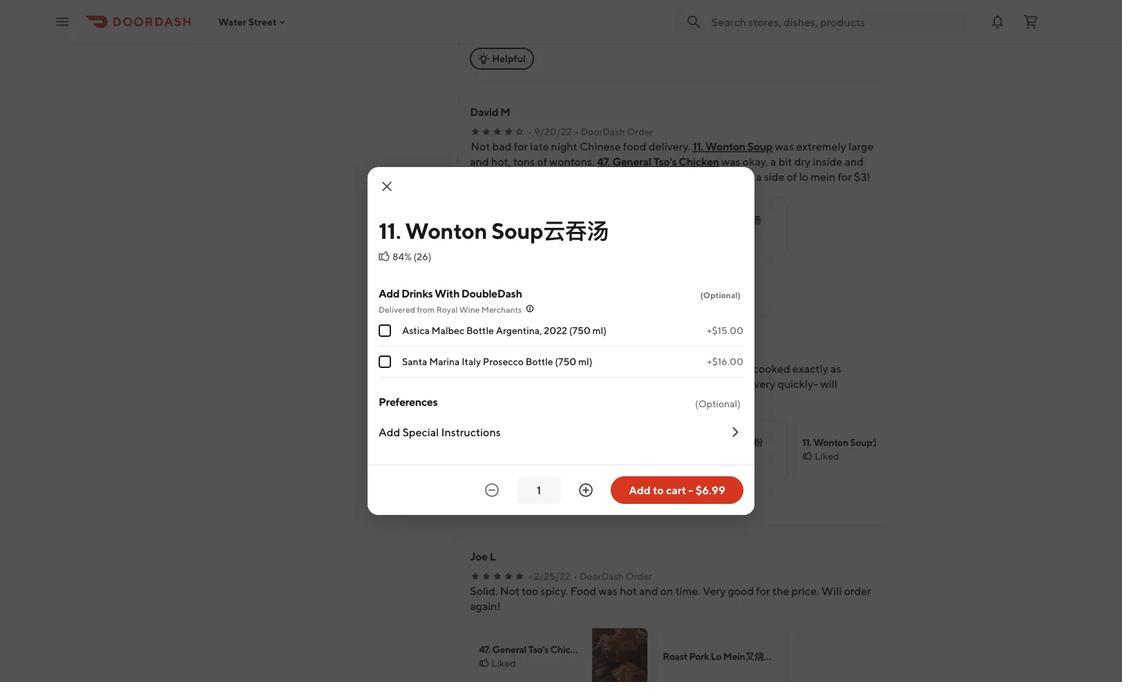Task type: locate. For each thing, give the bounding box(es) containing it.
0 horizontal spatial bottle
[[466, 325, 494, 337]]

47. general tso's chicken左宗鸡
[[479, 215, 614, 226], [479, 644, 614, 656]]

roast pork lo mein叉烧捞面
[[663, 651, 783, 663]]

2 47. general tso's chicken左宗鸡 image from the top
[[592, 629, 648, 683]]

helpful
[[492, 53, 526, 64], [492, 275, 526, 287], [492, 498, 526, 509]]

0 vertical spatial pork
[[505, 437, 525, 449]]

1 helpful button from the top
[[470, 48, 534, 70]]

2 vertical spatial add
[[629, 484, 651, 497]]

add inside 'button'
[[379, 426, 400, 439]]

1 vertical spatial chicken左宗鸡
[[550, 644, 614, 656]]

47.
[[597, 155, 610, 168], [479, 215, 491, 226], [479, 644, 491, 656]]

doordash for joe l
[[580, 571, 624, 583]]

None checkbox
[[379, 325, 391, 337], [379, 356, 391, 368], [379, 325, 391, 337], [379, 356, 391, 368]]

0 vertical spatial (750
[[569, 325, 591, 337]]

pork inside button
[[689, 651, 709, 663]]

add inside button
[[629, 484, 651, 497]]

0 vertical spatial doordash
[[581, 126, 625, 138]]

helpful button
[[470, 48, 534, 70], [470, 270, 534, 292]]

0 horizontal spatial liked button
[[654, 0, 832, 34]]

1 horizontal spatial liked button
[[838, 0, 972, 34]]

11. wonton soup 47. general tso's chicken
[[597, 140, 773, 168]]

roast left fried
[[479, 437, 504, 449]]

prosecco
[[483, 356, 524, 368]]

ml)
[[593, 325, 607, 337], [578, 356, 593, 368]]

helpful left (1)
[[492, 498, 526, 509]]

(750 right 2022 on the top
[[569, 325, 591, 337]]

1 vertical spatial (750
[[555, 356, 576, 368]]

roast inside 'button'
[[479, 437, 504, 449]]

add special instructions button
[[379, 414, 744, 451]]

47. for 47. general tso's chicken左宗鸡 image related to "roast pork lo mein叉烧捞面" button
[[479, 644, 491, 656]]

1 vertical spatial bottle
[[526, 356, 553, 368]]

liked button
[[654, 0, 832, 34], [838, 0, 972, 34]]

0 vertical spatial tso's
[[653, 155, 677, 168]]

2 vertical spatial order
[[626, 571, 652, 583]]

1 vertical spatial tso's
[[528, 215, 549, 226]]

47. general tso's chicken左宗鸡 image
[[592, 199, 648, 256], [592, 629, 648, 683]]

0 vertical spatial general
[[612, 155, 651, 168]]

0 horizontal spatial 11. wonton soup云吞汤
[[379, 218, 609, 244]]

(optional) up +$15.00
[[700, 290, 741, 300]]

marina
[[429, 356, 460, 368]]

sheri
[[470, 328, 495, 341]]

soup云吞汤
[[711, 215, 761, 226], [491, 218, 609, 244], [850, 437, 901, 449]]

2 vertical spatial helpful
[[492, 498, 526, 509]]

add special instructions
[[379, 426, 501, 439]]

1 vertical spatial 47. general tso's chicken左宗鸡
[[479, 644, 614, 656]]

0 vertical spatial chicken左宗鸡
[[550, 215, 614, 226]]

0 vertical spatial (optional)
[[700, 290, 741, 300]]

1 vertical spatial ml)
[[578, 356, 593, 368]]

chicken inside 'button'
[[663, 437, 698, 449]]

italy
[[462, 356, 481, 368]]

0 items, open order cart image
[[1023, 13, 1039, 30]]

doordash
[[581, 126, 625, 138], [578, 349, 622, 360], [580, 571, 624, 583]]

delivered from royal wine merchants image
[[525, 303, 536, 314]]

1 vertical spatial 47.
[[479, 215, 491, 226]]

tso's
[[653, 155, 677, 168], [528, 215, 549, 226], [528, 644, 549, 656]]

pork
[[505, 437, 525, 449], [689, 651, 709, 663]]

1 47. general tso's chicken左宗鸡 from the top
[[479, 215, 614, 226]]

11. down 47. general tso's chicken button
[[663, 215, 672, 226]]

1 vertical spatial (optional)
[[695, 398, 741, 410]]

l
[[490, 550, 496, 564]]

1 vertical spatial 47. general tso's chicken左宗鸡 image
[[592, 629, 648, 683]]

pork inside 'button'
[[505, 437, 525, 449]]

add drinks with doubledash group
[[379, 286, 744, 378]]

wonton inside 11. wonton soup云吞汤 button
[[674, 215, 709, 226]]

pork for fried
[[505, 437, 525, 449]]

Current quantity is 1 number field
[[525, 483, 553, 498]]

tso's for 47. general tso's chicken左宗鸡 image corresponding to 11. wonton soup云吞汤 button
[[528, 215, 549, 226]]

helpful button up merchants
[[470, 270, 534, 292]]

2 liked button from the left
[[838, 0, 972, 34]]

chicken mei fun鸡米粉
[[663, 437, 763, 449]]

0 horizontal spatial pork
[[505, 437, 525, 449]]

order for l
[[626, 571, 652, 583]]

11. wonton soup button
[[693, 139, 773, 154]]

wonton
[[705, 140, 745, 153], [674, 215, 709, 226], [405, 218, 487, 244], [814, 437, 849, 449]]

helpful button up m
[[470, 48, 534, 70]]

wonton inside '11. wonton soup 47. general tso's chicken'
[[705, 140, 745, 153]]

0 vertical spatial helpful
[[492, 53, 526, 64]]

0 horizontal spatial roast
[[479, 437, 504, 449]]

1 horizontal spatial roast
[[663, 651, 688, 663]]

2 horizontal spatial soup云吞汤
[[850, 437, 901, 449]]

11. wonton soup云吞汤
[[663, 215, 761, 226], [379, 218, 609, 244], [802, 437, 901, 449]]

ml) up the • 8/12/22 • doordash order
[[593, 325, 607, 337]]

• right "8/12/22"
[[572, 349, 576, 360]]

2 vertical spatial tso's
[[528, 644, 549, 656]]

close 11. wonton soup云吞汤 image
[[379, 178, 395, 195]]

order
[[627, 126, 653, 138], [624, 349, 650, 360], [626, 571, 652, 583]]

mein叉烧捞面
[[723, 651, 783, 663]]

11. inside '11. wonton soup 47. general tso's chicken'
[[693, 140, 703, 153]]

(750 down 2022 on the top
[[555, 356, 576, 368]]

doordash right 2/25/22
[[580, 571, 624, 583]]

(optional)
[[700, 290, 741, 300], [695, 398, 741, 410]]

0 vertical spatial 47. general tso's chicken左宗鸡
[[479, 215, 614, 226]]

general
[[612, 155, 651, 168], [492, 215, 527, 226], [492, 644, 527, 656]]

bottle
[[466, 325, 494, 337], [526, 356, 553, 368]]

3 helpful from the top
[[492, 498, 526, 509]]

mei
[[700, 437, 716, 449]]

bottle down 2022 on the top
[[526, 356, 553, 368]]

decrease quantity by 1 image
[[484, 482, 500, 499]]

pork left fried
[[505, 437, 525, 449]]

11. up 47. general tso's chicken button
[[693, 140, 703, 153]]

1 vertical spatial chicken
[[663, 437, 698, 449]]

liked
[[675, 6, 700, 17], [859, 6, 884, 17], [491, 228, 516, 240], [815, 451, 839, 462], [491, 658, 516, 670]]

add for add special instructions
[[379, 426, 400, 439]]

add inside group
[[379, 287, 400, 300]]

0 vertical spatial order
[[627, 126, 653, 138]]

2 vertical spatial doordash
[[580, 571, 624, 583]]

11. wonton soup云吞汤 inside 11. wonton soup云吞汤 dialog
[[379, 218, 609, 244]]

helpful up m
[[492, 53, 526, 64]]

general for 47. general tso's chicken左宗鸡 image corresponding to 11. wonton soup云吞汤 button
[[492, 215, 527, 226]]

fun鸡米粉
[[718, 437, 763, 449]]

1 47. general tso's chicken左宗鸡 image from the top
[[592, 199, 648, 256]]

soup云吞汤 inside dialog
[[491, 218, 609, 244]]

pork left lo
[[689, 651, 709, 663]]

1 vertical spatial helpful button
[[470, 270, 534, 292]]

1 vertical spatial pork
[[689, 651, 709, 663]]

bottle left h
[[466, 325, 494, 337]]

1 vertical spatial helpful
[[492, 275, 526, 287]]

add up delivered
[[379, 287, 400, 300]]

notification bell image
[[990, 13, 1006, 30]]

11. up 84%
[[379, 218, 401, 244]]

1 vertical spatial general
[[492, 215, 527, 226]]

• 9/20/22 • doordash order
[[528, 126, 653, 138]]

add left to
[[629, 484, 651, 497]]

0 vertical spatial 47. general tso's chicken左宗鸡 image
[[592, 199, 648, 256]]

1 liked button from the left
[[654, 0, 832, 34]]

1 horizontal spatial pork
[[689, 651, 709, 663]]

(750
[[569, 325, 591, 337], [555, 356, 576, 368]]

merchants
[[481, 305, 522, 314]]

+$15.00
[[707, 325, 744, 337]]

soup云吞汤 for 84% (26)
[[491, 218, 609, 244]]

general for 47. general tso's chicken左宗鸡 image related to "roast pork lo mein叉烧捞面" button
[[492, 644, 527, 656]]

add
[[379, 287, 400, 300], [379, 426, 400, 439], [629, 484, 651, 497]]

david
[[470, 105, 498, 119]]

(optional) up chicken mei fun鸡米粉
[[695, 398, 741, 410]]

2 horizontal spatial 11. wonton soup云吞汤
[[802, 437, 901, 449]]

roast
[[479, 437, 504, 449], [663, 651, 688, 663]]

roast left lo
[[663, 651, 688, 663]]

47. general tso's chicken button
[[597, 154, 719, 169]]

1 vertical spatial order
[[624, 349, 650, 360]]

chicken down the 11. wonton soup button
[[679, 155, 719, 168]]

2/25/22
[[534, 571, 571, 583]]

0 vertical spatial bottle
[[466, 325, 494, 337]]

0 vertical spatial chicken
[[679, 155, 719, 168]]

chicken left mei
[[663, 437, 698, 449]]

0 vertical spatial 47.
[[597, 155, 610, 168]]

(26)
[[414, 251, 432, 263]]

11.
[[693, 140, 703, 153], [663, 215, 672, 226], [379, 218, 401, 244], [802, 437, 812, 449]]

helpful (1) button
[[470, 493, 547, 515]]

ml) for santa marina italy prosecco bottle (750 ml)
[[578, 356, 593, 368]]

delivered from royal wine merchants
[[379, 305, 522, 314]]

11. right fun鸡米粉
[[802, 437, 812, 449]]

1 chicken左宗鸡 from the top
[[550, 215, 614, 226]]

doordash right "8/12/22"
[[578, 349, 622, 360]]

chicken左宗鸡
[[550, 215, 614, 226], [550, 644, 614, 656]]

roast pork fried rice叉烧炒饭
[[479, 437, 608, 449]]

0 vertical spatial ml)
[[593, 325, 607, 337]]

1 horizontal spatial 11. wonton soup云吞汤
[[663, 215, 761, 226]]

1 vertical spatial doordash
[[578, 349, 622, 360]]

soup云吞汤 inside button
[[711, 215, 761, 226]]

2 vertical spatial 47.
[[479, 644, 491, 656]]

0 horizontal spatial soup云吞汤
[[491, 218, 609, 244]]

water street button
[[218, 16, 288, 27]]

2 47. general tso's chicken左宗鸡 from the top
[[479, 644, 614, 656]]

1 vertical spatial roast
[[663, 651, 688, 663]]

$6.99
[[696, 484, 725, 497]]

• 2/25/22 • doordash order
[[528, 571, 652, 583]]

chicken inside '11. wonton soup 47. general tso's chicken'
[[679, 155, 719, 168]]

argentina,
[[496, 325, 542, 337]]

add left special
[[379, 426, 400, 439]]

0 vertical spatial add
[[379, 287, 400, 300]]

chicken
[[679, 155, 719, 168], [663, 437, 698, 449]]

chicken mei fun鸡米粉 button
[[654, 421, 788, 479]]

(750 for 2022
[[569, 325, 591, 337]]

•
[[528, 126, 532, 138], [575, 126, 579, 138], [528, 349, 532, 360], [572, 349, 576, 360], [528, 571, 532, 583], [574, 571, 578, 583]]

1 horizontal spatial soup云吞汤
[[711, 215, 761, 226]]

order for m
[[627, 126, 653, 138]]

47. general tso's chicken左宗鸡 for 47. general tso's chicken左宗鸡 image related to "roast pork lo mein叉烧捞面" button
[[479, 644, 614, 656]]

helpful up 'doubledash'
[[492, 275, 526, 287]]

0 vertical spatial roast
[[479, 437, 504, 449]]

1 vertical spatial add
[[379, 426, 400, 439]]

doordash right 9/20/22
[[581, 126, 625, 138]]

2 chicken左宗鸡 from the top
[[550, 644, 614, 656]]

increase quantity by 1 image
[[578, 482, 594, 499]]

ml) right "8/12/22"
[[578, 356, 593, 368]]

11. wonton soup云吞汤 dialog
[[368, 167, 755, 516]]

2 vertical spatial general
[[492, 644, 527, 656]]

astica malbec bottle argentina, 2022 (750 ml)
[[402, 325, 607, 337]]

joe l
[[470, 550, 496, 564]]

order for h
[[624, 349, 650, 360]]

0 vertical spatial helpful button
[[470, 48, 534, 70]]

doordash for sheri h
[[578, 349, 622, 360]]

roast inside button
[[663, 651, 688, 663]]



Task type: describe. For each thing, give the bounding box(es) containing it.
• left 9/20/22
[[528, 126, 532, 138]]

(1)
[[528, 498, 539, 509]]

tso's inside '11. wonton soup 47. general tso's chicken'
[[653, 155, 677, 168]]

+$16.00
[[707, 356, 744, 368]]

preferences
[[379, 396, 438, 409]]

david m
[[470, 105, 510, 119]]

roast pork fried rice叉烧炒饭 image
[[592, 422, 648, 478]]

47. for 47. general tso's chicken左宗鸡 image corresponding to 11. wonton soup云吞汤 button
[[479, 215, 491, 226]]

open menu image
[[54, 13, 70, 30]]

add drinks with doubledash
[[379, 287, 522, 300]]

fried
[[527, 437, 549, 449]]

sheri h
[[470, 328, 505, 341]]

add for add to cart - $6.99
[[629, 484, 651, 497]]

royal
[[436, 305, 458, 314]]

• left "8/12/22"
[[528, 349, 532, 360]]

with
[[435, 287, 460, 300]]

santa
[[402, 356, 427, 368]]

(optional) inside add drinks with doubledash group
[[700, 290, 741, 300]]

joe
[[470, 550, 488, 564]]

84% (26)
[[393, 251, 432, 263]]

helpful (1)
[[492, 498, 539, 509]]

9/20/22
[[534, 126, 572, 138]]

roast for roast pork fried rice叉烧炒饭
[[479, 437, 504, 449]]

(750 for bottle
[[555, 356, 576, 368]]

special
[[402, 426, 439, 439]]

84%
[[393, 251, 412, 263]]

delivered
[[379, 305, 415, 314]]

astica
[[402, 325, 430, 337]]

drinks
[[401, 287, 433, 300]]

11. wonton soup云吞汤 for liked
[[802, 437, 901, 449]]

from
[[417, 305, 435, 314]]

roast for roast pork lo mein叉烧捞面
[[663, 651, 688, 663]]

wonton inside 11. wonton soup云吞汤 dialog
[[405, 218, 487, 244]]

2 helpful button from the top
[[470, 270, 534, 292]]

1 helpful from the top
[[492, 53, 526, 64]]

m
[[500, 105, 510, 119]]

cart
[[666, 484, 686, 497]]

soup
[[747, 140, 773, 153]]

pork for lo
[[689, 651, 709, 663]]

santa marina italy prosecco bottle (750 ml)
[[402, 356, 593, 368]]

water
[[218, 16, 246, 27]]

• right 2/25/22
[[574, 571, 578, 583]]

2022
[[544, 325, 567, 337]]

8/12/22
[[534, 349, 569, 360]]

tso's for 47. general tso's chicken左宗鸡 image related to "roast pork lo mein叉烧捞面" button
[[528, 644, 549, 656]]

11. wonton soup云吞汤 button
[[654, 198, 788, 256]]

soup云吞汤 for liked
[[850, 437, 901, 449]]

add for add drinks with doubledash
[[379, 287, 400, 300]]

lo
[[711, 651, 722, 663]]

add to cart - $6.99 button
[[611, 477, 744, 504]]

malbec
[[432, 325, 465, 337]]

-
[[689, 484, 693, 497]]

water street
[[218, 16, 277, 27]]

47. general tso's chicken左宗鸡 image for "roast pork lo mein叉烧捞面" button
[[592, 629, 648, 683]]

general inside '11. wonton soup 47. general tso's chicken'
[[612, 155, 651, 168]]

47. general tso's chicken左宗鸡 image for 11. wonton soup云吞汤 button
[[592, 199, 648, 256]]

1 horizontal spatial bottle
[[526, 356, 553, 368]]

helpful inside button
[[492, 498, 526, 509]]

chicken左宗鸡 for 47. general tso's chicken左宗鸡 image related to "roast pork lo mein叉烧捞面" button
[[550, 644, 614, 656]]

street
[[248, 16, 277, 27]]

chicken左宗鸡 for 47. general tso's chicken左宗鸡 image corresponding to 11. wonton soup云吞汤 button
[[550, 215, 614, 226]]

instructions
[[441, 426, 501, 439]]

2 helpful from the top
[[492, 275, 526, 287]]

11. inside button
[[663, 215, 672, 226]]

add to cart - $6.99
[[629, 484, 725, 497]]

roast pork fried rice叉烧炒饭 button
[[470, 421, 648, 479]]

h
[[497, 328, 505, 341]]

11. inside dialog
[[379, 218, 401, 244]]

to
[[653, 484, 664, 497]]

• left 2/25/22
[[528, 571, 532, 583]]

• right 9/20/22
[[575, 126, 579, 138]]

pork dumplings 猪肉饺(7pcs) image
[[776, 0, 831, 33]]

roast pork lo mein叉烧捞面 button
[[654, 628, 788, 683]]

rice叉烧炒饭
[[551, 437, 608, 449]]

47. general tso's chicken左宗鸡 for 47. general tso's chicken左宗鸡 image corresponding to 11. wonton soup云吞汤 button
[[479, 215, 614, 226]]

wine
[[459, 305, 480, 314]]

doordash for david m
[[581, 126, 625, 138]]

47. inside '11. wonton soup 47. general tso's chicken'
[[597, 155, 610, 168]]

doubledash
[[462, 287, 522, 300]]

ml) for astica malbec bottle argentina, 2022 (750 ml)
[[593, 325, 607, 337]]

11. wonton soup云吞汤 for 84% (26)
[[379, 218, 609, 244]]

• 8/12/22 • doordash order
[[528, 349, 650, 360]]

11. wonton soup云吞汤 inside 11. wonton soup云吞汤 button
[[663, 215, 761, 226]]



Task type: vqa. For each thing, say whether or not it's contained in the screenshot.
Chicken左宗鸡
yes



